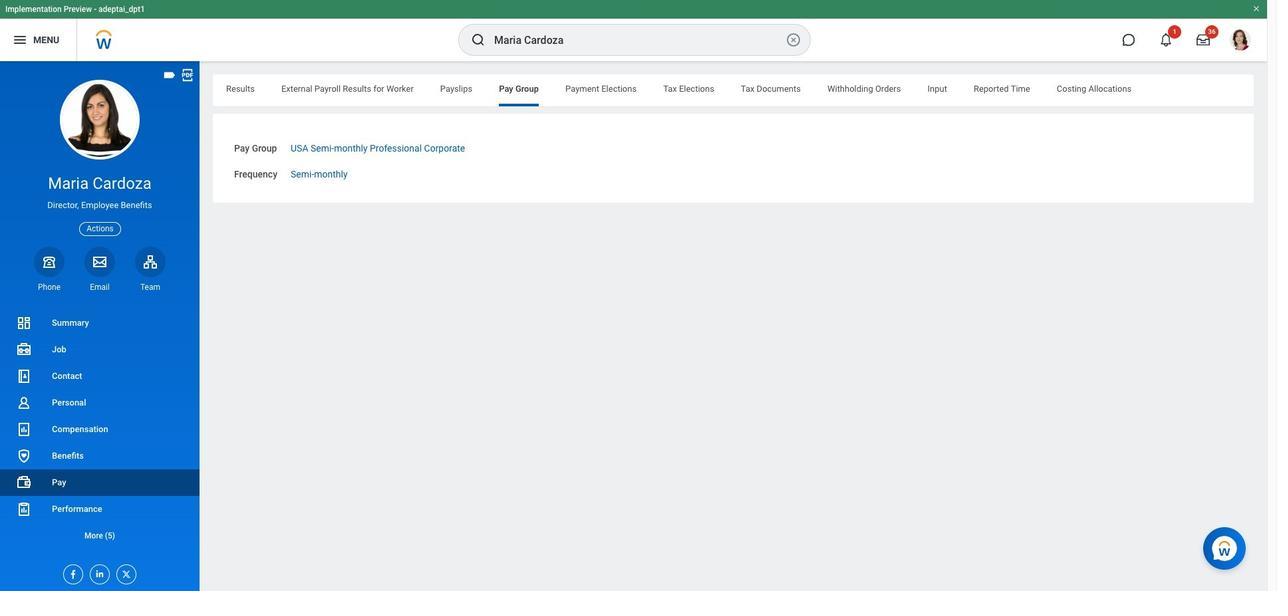 Task type: vqa. For each thing, say whether or not it's contained in the screenshot.
Email Maria Cardoza element
yes



Task type: locate. For each thing, give the bounding box(es) containing it.
navigation pane region
[[0, 61, 200, 591]]

phone image
[[40, 254, 59, 270]]

banner
[[0, 0, 1267, 61]]

view team image
[[142, 254, 158, 270]]

phone maria cardoza element
[[34, 282, 65, 293]]

contact image
[[16, 369, 32, 385]]

search image
[[470, 32, 486, 48]]

tab list
[[213, 75, 1254, 106]]

summary image
[[16, 315, 32, 331]]

justify image
[[12, 32, 28, 48]]

x circle image
[[786, 32, 802, 48]]

compensation image
[[16, 422, 32, 438]]

linkedin image
[[90, 565, 105, 579]]

list
[[0, 310, 200, 550]]

benefits image
[[16, 448, 32, 464]]

job image
[[16, 342, 32, 358]]

facebook image
[[64, 565, 79, 580]]



Task type: describe. For each thing, give the bounding box(es) containing it.
notifications large image
[[1160, 33, 1173, 47]]

Search Workday  search field
[[494, 25, 783, 55]]

inbox large image
[[1197, 33, 1210, 47]]

tag image
[[162, 68, 177, 82]]

x image
[[117, 565, 132, 580]]

mail image
[[92, 254, 108, 270]]

personal image
[[16, 395, 32, 411]]

close environment banner image
[[1253, 5, 1261, 13]]

performance image
[[16, 502, 32, 518]]

team maria cardoza element
[[135, 282, 166, 293]]

view printable version (pdf) image
[[180, 68, 195, 82]]

pay image
[[16, 475, 32, 491]]

email maria cardoza element
[[84, 282, 115, 293]]

profile logan mcneil image
[[1230, 29, 1251, 53]]



